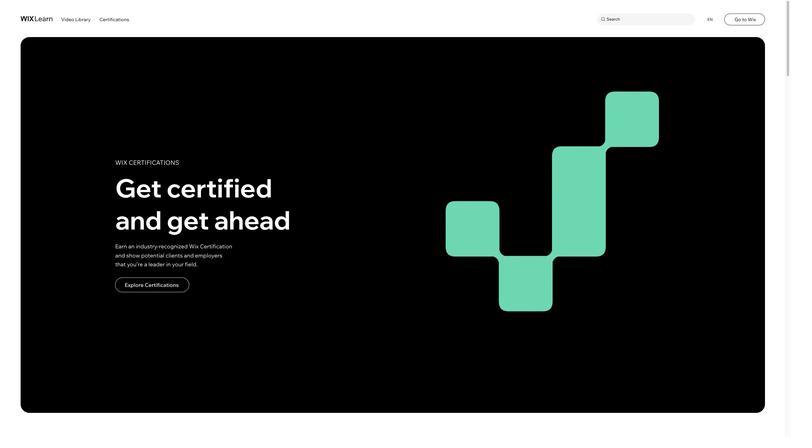 Task type: locate. For each thing, give the bounding box(es) containing it.
your
[[172, 261, 184, 268]]

explore certifications link
[[115, 278, 190, 293]]

1 vertical spatial wix
[[189, 243, 199, 250]]

wix inside 'menu bar'
[[749, 16, 757, 22]]

potential
[[141, 252, 165, 259]]

get
[[167, 204, 209, 236]]

en button
[[705, 13, 716, 25]]

wix
[[749, 16, 757, 22], [189, 243, 199, 250]]

employers
[[195, 252, 223, 259]]

get certified and get ahead
[[115, 172, 291, 236]]

you're
[[127, 261, 143, 268]]

0 vertical spatial certifications
[[100, 16, 129, 22]]

1 horizontal spatial wix
[[749, 16, 757, 22]]

menu bar
[[0, 0, 787, 37]]

video library
[[61, 16, 91, 22]]

and up field.
[[184, 252, 194, 259]]

0 vertical spatial wix
[[749, 16, 757, 22]]

to
[[743, 16, 748, 22]]

1 vertical spatial certifications
[[145, 282, 179, 289]]

explore
[[125, 282, 144, 289]]

and inside get certified and get ahead
[[115, 204, 162, 236]]

earn
[[115, 243, 127, 250]]

0 horizontal spatial wix
[[189, 243, 199, 250]]

certifications
[[100, 16, 129, 22], [145, 282, 179, 289]]

1 horizontal spatial certifications
[[145, 282, 179, 289]]

and up an
[[115, 204, 162, 236]]

Search text field
[[606, 16, 694, 23]]

wix right to
[[749, 16, 757, 22]]

certification
[[200, 243, 233, 250]]

and
[[115, 204, 162, 236], [115, 252, 125, 259], [184, 252, 194, 259]]

certified
[[167, 172, 273, 204]]

an
[[128, 243, 135, 250]]

ahead
[[214, 204, 291, 236]]

earn an industry-recognized wix certification and show potential clients and employers that you're a leader in your field.
[[115, 243, 233, 268]]

0 horizontal spatial certifications
[[100, 16, 129, 22]]

wix up the employers on the bottom left of the page
[[189, 243, 199, 250]]

certifications inside 'menu bar'
[[100, 16, 129, 22]]



Task type: describe. For each thing, give the bounding box(es) containing it.
certifications
[[129, 159, 179, 167]]

go to wix link
[[725, 13, 766, 25]]

go to wix
[[735, 16, 757, 22]]

leader
[[149, 261, 165, 268]]

certifications link
[[100, 16, 129, 22]]

go
[[735, 16, 742, 22]]

wix
[[115, 159, 127, 167]]

show
[[126, 252, 140, 259]]

en
[[708, 17, 714, 22]]

and up that
[[115, 252, 125, 259]]

a
[[144, 261, 147, 268]]

industry-
[[136, 243, 159, 250]]

clients
[[166, 252, 183, 259]]

recognized
[[159, 243, 188, 250]]

menu bar containing video library
[[0, 0, 787, 37]]

explore certifications
[[125, 282, 179, 289]]

in
[[166, 261, 171, 268]]

get
[[115, 172, 162, 204]]

video library link
[[61, 16, 91, 22]]

wix inside earn an industry-recognized wix certification and show potential clients and employers that you're a leader in your field.
[[189, 243, 199, 250]]

field.
[[185, 261, 198, 268]]

video
[[61, 16, 74, 22]]

wix certifications
[[115, 159, 179, 167]]

library
[[75, 16, 91, 22]]

that
[[115, 261, 126, 268]]



Task type: vqa. For each thing, say whether or not it's contained in the screenshot.
'Recognized'
yes



